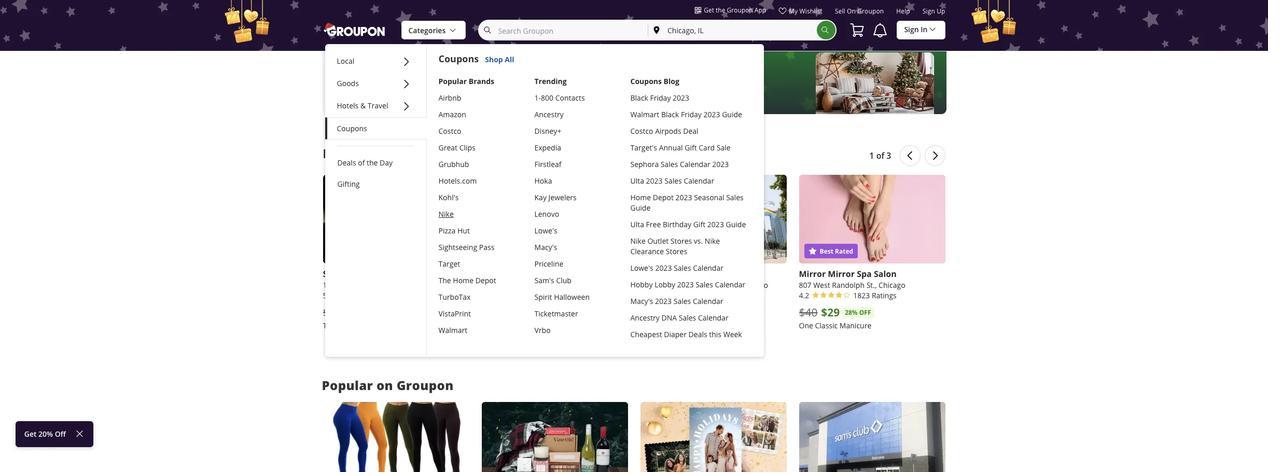 Task type: locate. For each thing, give the bounding box(es) containing it.
macy's down hobby
[[631, 296, 653, 306]]

ratings for $27
[[713, 290, 738, 300]]

costco for costco airpods deal
[[631, 126, 653, 136]]

spa inside pure medical spa 875 north dearborn street, chicago
[[538, 268, 552, 279]]

1 vertical spatial museum
[[640, 320, 670, 330]]

nike outlet stores vs. nike clearance stores link
[[631, 233, 752, 260]]

laser
[[344, 320, 363, 330]]

sign in
[[904, 24, 928, 34]]

pure
[[482, 268, 501, 279]]

with inside "holidays come early start checking off your list with these amazing offers!"
[[338, 51, 353, 60]]

with right spirit
[[708, 37, 722, 46]]

1000+ down outlet
[[650, 247, 668, 256]]

coupons for coupons blog
[[631, 76, 662, 86]]

1 horizontal spatial get
[[656, 37, 667, 46]]

2023 down ulta 2023 sales calendar "link"
[[676, 192, 692, 202]]

notifications inbox image
[[872, 22, 889, 38]]

street, down park
[[389, 280, 411, 290]]

sales right the seasonal
[[726, 192, 744, 202]]

1400
[[640, 280, 657, 290]]

best rated
[[501, 231, 536, 240], [660, 231, 695, 240], [818, 247, 853, 256]]

calendar inside hobby lobby 2023 sales calendar link
[[715, 279, 746, 289]]

sales up ancestry dna sales calendar
[[674, 296, 691, 306]]

ratings down drive, at the bottom right
[[713, 290, 738, 300]]

guide for ulta free birthday gift 2023 guide
[[726, 219, 746, 229]]

get up chicago, il 'search box' on the top right of page
[[704, 6, 714, 14]]

spirit
[[690, 37, 706, 46]]

1 horizontal spatial costco
[[631, 126, 653, 136]]

depot inside home depot 2023 seasonal sales guide
[[653, 192, 674, 202]]

2 1000+ from the left
[[650, 247, 668, 256]]

popular inside categories element
[[439, 76, 467, 86]]

calendar inside macy's 2023 sales calendar link
[[693, 296, 723, 306]]

the right in
[[677, 37, 688, 46]]

0 horizontal spatial groupon
[[397, 376, 454, 394]]

mirror
[[799, 268, 826, 279], [828, 268, 855, 279]]

1 vertical spatial on
[[443, 320, 452, 330]]

1 vertical spatial popular
[[322, 376, 373, 394]]

chicago inside pure medical spa 875 north dearborn street, chicago
[[576, 280, 603, 290]]

best up mirror mirror spa salon 807 west randolph st., chicago
[[820, 247, 834, 256]]

stores up lowe's 2023 sales calendar
[[666, 246, 687, 256]]

1 horizontal spatial black
[[661, 109, 679, 119]]

coupons for coupons "link"
[[337, 123, 367, 133]]

1 1000+ from the left
[[492, 247, 509, 256]]

disney+
[[535, 126, 562, 136]]

ratings down st.,
[[872, 290, 897, 300]]

2023 up walmart black friday 2023 guide on the top of page
[[673, 93, 689, 103]]

coupons
[[439, 52, 479, 65], [631, 76, 662, 86], [337, 123, 367, 133]]

0 vertical spatial gift
[[685, 142, 697, 152]]

2 one from the left
[[799, 320, 813, 330]]

1 horizontal spatial ratings
[[713, 290, 738, 300]]

1 horizontal spatial nike
[[631, 236, 646, 246]]

macy's for macy's 2023 sales calendar
[[631, 296, 653, 306]]

facial
[[510, 320, 529, 330]]

hotels.com link
[[439, 173, 522, 189]]

with
[[708, 37, 722, 46], [338, 51, 353, 60]]

black friday 2023 link
[[631, 90, 752, 106]]

ratings down club
[[554, 290, 579, 300]]

ancestry for ancestry dna sales calendar
[[631, 313, 660, 322]]

1 street, from the left
[[389, 280, 411, 290]]

of left 3
[[876, 150, 885, 161]]

ancestry dna sales calendar link
[[631, 309, 752, 326]]

nike outlet stores vs. nike clearance stores
[[631, 236, 720, 256]]

ancestry dna sales calendar
[[631, 313, 729, 322]]

one inside 70% off one ipl facial treatment
[[482, 320, 496, 330]]

get left 20%
[[24, 429, 37, 439]]

calendar inside lowe's 2023 sales calendar link
[[693, 263, 724, 273]]

shop
[[485, 54, 503, 64]]

0 horizontal spatial macy's
[[535, 242, 557, 252]]

best rated up mirror mirror spa salon 807 west randolph st., chicago
[[818, 247, 853, 256]]

macy's up priceline
[[535, 242, 557, 252]]

off
[[548, 308, 560, 317], [859, 308, 871, 317]]

1000+ bought up medical
[[492, 247, 533, 256]]

calendar inside ulta 2023 sales calendar "link"
[[684, 176, 714, 185]]

1 mirror from the left
[[799, 268, 826, 279]]

2 vertical spatial coupons
[[337, 123, 367, 133]]

4 chicago from the left
[[879, 280, 906, 290]]

spa
[[538, 268, 552, 279], [857, 268, 872, 279]]

costco up the great
[[439, 126, 461, 136]]

0 horizontal spatial friday
[[650, 93, 671, 103]]

top
[[462, 145, 486, 162]]

0 horizontal spatial west
[[341, 280, 358, 290]]

1 vertical spatial coupons
[[631, 76, 662, 86]]

2 costco from the left
[[631, 126, 653, 136]]

cheapest
[[631, 329, 662, 339]]

spa up dearborn
[[538, 268, 552, 279]]

28%
[[845, 308, 858, 317]]

sales down sephora sales calendar 2023 at the top
[[665, 176, 682, 185]]

chicago up the halloween
[[576, 280, 603, 290]]

1 horizontal spatial coupons
[[439, 52, 479, 65]]

1 vertical spatial ancestry
[[631, 313, 660, 322]]

the up 1400 at the right bottom of the page
[[640, 268, 656, 279]]

0 horizontal spatial walmart
[[439, 325, 468, 335]]

list
[[414, 42, 424, 51]]

1 vertical spatial stores
[[666, 246, 687, 256]]

sales inside hobby lobby 2023 sales calendar link
[[696, 279, 713, 289]]

2023 down lobby
[[655, 296, 672, 306]]

one left ipl
[[482, 320, 496, 330]]

the home depot
[[439, 275, 496, 285]]

local button
[[325, 50, 426, 73]]

street, inside pure medical spa 875 north dearborn street, chicago
[[552, 280, 574, 290]]

1 vertical spatial gift
[[693, 219, 706, 229]]

0 horizontal spatial black
[[631, 93, 648, 103]]

ratings for $40
[[872, 290, 897, 300]]

best rated down lenovo
[[501, 231, 536, 240]]

& right decor
[[735, 46, 740, 56]]

calendar down sephora sales calendar 2023 link at top
[[684, 176, 714, 185]]

free
[[646, 219, 661, 229]]

& left travel
[[360, 101, 366, 110]]

bought up lowe's 2023 sales calendar
[[670, 247, 692, 256]]

gift left card at right
[[685, 142, 697, 152]]

ancestry up "disney+" on the left top of the page
[[535, 109, 564, 119]]

0 horizontal spatial 1000+
[[492, 247, 509, 256]]

one down $40
[[799, 320, 813, 330]]

search element
[[817, 21, 836, 39]]

0 horizontal spatial popular
[[322, 376, 373, 394]]

1 horizontal spatial of
[[876, 150, 885, 161]]

0 horizontal spatial get
[[24, 429, 37, 439]]

1 horizontal spatial &
[[735, 46, 740, 56]]

the up chicago, il 'search box' on the top right of page
[[716, 6, 725, 14]]

friday down coupons blog
[[650, 93, 671, 103]]

1 costco from the left
[[439, 126, 461, 136]]

groupon
[[727, 6, 753, 14], [858, 7, 884, 15], [397, 376, 454, 394]]

black friday 2023
[[631, 93, 689, 103]]

home up the free
[[631, 192, 651, 202]]

0 horizontal spatial lowe's
[[535, 225, 558, 235]]

best down birthday
[[661, 231, 675, 240]]

the inside the field museum 1400 south lake shore drive, chicago
[[640, 268, 656, 279]]

2 ulta from the top
[[631, 219, 644, 229]]

1000+ up pure at the bottom left of page
[[492, 247, 509, 256]]

target link
[[439, 256, 522, 272]]

1 horizontal spatial mirror
[[828, 268, 855, 279]]

1-
[[535, 93, 541, 103]]

mirror up 807
[[799, 268, 826, 279]]

1000+ bought for 70%
[[492, 247, 533, 256]]

1 horizontal spatial groupon
[[727, 6, 753, 14]]

2 horizontal spatial coupons
[[631, 76, 662, 86]]

0 vertical spatial the
[[716, 6, 725, 14]]

1 horizontal spatial west
[[813, 280, 830, 290]]

sales
[[661, 159, 678, 169], [665, 176, 682, 185], [726, 192, 744, 202], [674, 263, 691, 273], [696, 279, 713, 289], [674, 296, 691, 306], [679, 313, 696, 322]]

ulta inside ulta free birthday gift 2023 guide link
[[631, 219, 644, 229]]

calendar up shore
[[693, 263, 724, 273]]

get left in
[[656, 37, 667, 46]]

0 vertical spatial museum
[[680, 268, 716, 279]]

sign for sign in
[[904, 24, 919, 34]]

lowe's 2023 sales calendar
[[631, 263, 724, 273]]

3 chicago from the left
[[741, 280, 768, 290]]

coupons link
[[337, 123, 367, 133]]

1 horizontal spatial museum
[[680, 268, 716, 279]]

the inside dive into holiday magic get in the spirit with holiday activities, decor & more!
[[677, 37, 688, 46]]

groupon inside button
[[727, 6, 753, 14]]

0 horizontal spatial on
[[377, 376, 393, 394]]

checking
[[356, 42, 385, 51]]

hotels
[[337, 101, 359, 110]]

1 horizontal spatial lowe's
[[631, 263, 653, 273]]

street, for spa
[[552, 280, 574, 290]]

1 horizontal spatial walmart
[[631, 109, 659, 119]]

macy's 2023 sales calendar link
[[631, 293, 752, 309]]

0 horizontal spatial holiday
[[656, 46, 681, 56]]

2023 inside home depot 2023 seasonal sales guide
[[676, 192, 692, 202]]

sales inside lowe's 2023 sales calendar link
[[674, 263, 691, 273]]

guide down home depot 2023 seasonal sales guide link
[[726, 219, 746, 229]]

0 horizontal spatial 1000+ bought
[[492, 247, 533, 256]]

0 vertical spatial macy's
[[535, 242, 557, 252]]

get inside get the groupon app button
[[704, 6, 714, 14]]

calendar up this
[[698, 313, 729, 322]]

get inside dive into holiday magic get in the spirit with holiday activities, decor & more!
[[656, 37, 667, 46]]

2023
[[673, 93, 689, 103], [704, 109, 720, 119], [712, 159, 729, 169], [646, 176, 663, 185], [676, 192, 692, 202], [707, 219, 724, 229], [655, 263, 672, 273], [677, 279, 694, 289], [655, 296, 672, 306]]

0 vertical spatial lowe's
[[535, 225, 558, 235]]

1000+ bought down outlet
[[650, 247, 692, 256]]

nike up clearance
[[631, 236, 646, 246]]

0 horizontal spatial ancestry
[[535, 109, 564, 119]]

nike inside nike link
[[439, 209, 454, 219]]

rated up mirror mirror spa salon 807 west randolph st., chicago
[[835, 247, 853, 256]]

0 horizontal spatial deals
[[337, 158, 356, 168]]

nike up pizza
[[439, 209, 454, 219]]

1 vertical spatial sign
[[904, 24, 919, 34]]

west right 807
[[813, 280, 830, 290]]

the right day
[[397, 145, 420, 162]]

depot down ulta 2023 sales calendar at the top of page
[[653, 192, 674, 202]]

1 vertical spatial macy's
[[631, 296, 653, 306]]

1 horizontal spatial rated
[[676, 231, 695, 240]]

0 horizontal spatial one
[[482, 320, 496, 330]]

firstleaf link
[[535, 156, 618, 173]]

2 street, from the left
[[552, 280, 574, 290]]

home up turbotax
[[453, 275, 474, 285]]

0 vertical spatial &
[[735, 46, 740, 56]]

guide for home depot 2023 seasonal sales guide
[[631, 203, 651, 212]]

1 vertical spatial the
[[677, 37, 688, 46]]

sightseeing pass link
[[439, 239, 522, 256]]

off inside 70% off one ipl facial treatment
[[548, 308, 560, 317]]

0 horizontal spatial mirror
[[799, 268, 826, 279]]

0 horizontal spatial spa
[[538, 268, 552, 279]]

2023 inside black friday 2023 link
[[673, 93, 689, 103]]

1 off from the left
[[548, 308, 560, 317]]

firstleaf
[[535, 159, 562, 169]]

get the groupon app button
[[695, 5, 766, 15]]

depot
[[653, 192, 674, 202], [475, 275, 496, 285]]

sales up cheapest diaper deals this week
[[679, 313, 696, 322]]

2 horizontal spatial the
[[640, 268, 656, 279]]

2 1000+ bought from the left
[[650, 247, 692, 256]]

of
[[876, 150, 885, 161], [358, 158, 365, 168]]

1 vertical spatial walmart
[[439, 325, 468, 335]]

0 horizontal spatial street,
[[389, 280, 411, 290]]

$300
[[323, 305, 348, 319]]

0 vertical spatial black
[[631, 93, 648, 103]]

division
[[360, 280, 387, 290]]

1 west from the left
[[341, 280, 358, 290]]

coupons inside button
[[337, 123, 367, 133]]

1 horizontal spatial the
[[677, 37, 688, 46]]

hut
[[458, 225, 470, 235]]

2 spa from the left
[[857, 268, 872, 279]]

the home depot link
[[439, 272, 522, 289]]

the for field
[[640, 268, 656, 279]]

area
[[504, 320, 520, 330]]

lowe's 2023 sales calendar link
[[631, 260, 752, 276]]

0 horizontal spatial coupons
[[337, 123, 367, 133]]

2 bought from the left
[[670, 247, 692, 256]]

0 horizontal spatial with
[[338, 51, 353, 60]]

great
[[439, 142, 458, 152]]

sephora sales calendar 2023 link
[[631, 156, 752, 173]]

deals left this
[[689, 329, 707, 339]]

the for home
[[439, 275, 451, 285]]

2023 down the sephora
[[646, 176, 663, 185]]

1 vertical spatial home
[[453, 275, 474, 285]]

museum inside the field museum 1400 south lake shore drive, chicago
[[680, 268, 716, 279]]

up
[[937, 7, 945, 15]]

spaderma
[[323, 268, 366, 279]]

1 horizontal spatial best
[[661, 231, 675, 240]]

macy's for macy's
[[535, 242, 557, 252]]

chicago down salon at bottom right
[[879, 280, 906, 290]]

off right 28%
[[859, 308, 871, 317]]

depot inside the home depot link
[[475, 275, 496, 285]]

holidays come early start checking off your list with these amazing offers!
[[338, 15, 525, 60]]

bought
[[511, 247, 533, 256], [670, 247, 692, 256]]

of inside deals of the day link
[[358, 158, 365, 168]]

the inside categories element
[[439, 275, 451, 285]]

0 horizontal spatial &
[[360, 101, 366, 110]]

lenovo
[[535, 209, 559, 219]]

2 off from the left
[[859, 308, 871, 317]]

street, inside spaderma wicker park 1636 west division street, chicago 5.0 $300 three laser hair-removal sessions on an extra small area
[[389, 280, 411, 290]]

2023 down black friday 2023 link
[[704, 109, 720, 119]]

&
[[735, 46, 740, 56], [360, 101, 366, 110]]

black down coupons blog
[[631, 93, 648, 103]]

0 horizontal spatial of
[[358, 158, 365, 168]]

2023 down sale
[[712, 159, 729, 169]]

1 ulta from the top
[[631, 176, 644, 185]]

my wishlist
[[789, 7, 823, 15]]

categories element
[[325, 44, 764, 357]]

cheapest diaper deals this week link
[[631, 326, 752, 343]]

guide up the free
[[631, 203, 651, 212]]

1 one from the left
[[482, 320, 496, 330]]

1 chicago from the left
[[413, 280, 439, 290]]

1 vertical spatial black
[[661, 109, 679, 119]]

sign left in
[[904, 24, 919, 34]]

0 vertical spatial popular
[[439, 76, 467, 86]]

gift inside ulta free birthday gift 2023 guide link
[[693, 219, 706, 229]]

1 horizontal spatial with
[[708, 37, 722, 46]]

coupons down 'hotels'
[[337, 123, 367, 133]]

hair-
[[365, 320, 381, 330]]

sales up hobby lobby 2023 sales calendar
[[674, 263, 691, 273]]

2 horizontal spatial get
[[704, 6, 714, 14]]

sell
[[835, 7, 845, 15]]

black
[[631, 93, 648, 103], [661, 109, 679, 119]]

lowe's up hobby
[[631, 263, 653, 273]]

seasonal
[[694, 192, 724, 202]]

calendar for ancestry dna sales calendar
[[698, 313, 729, 322]]

bought for 70%
[[511, 247, 533, 256]]

1 horizontal spatial macy's
[[631, 296, 653, 306]]

2 ratings from the left
[[713, 290, 738, 300]]

1
[[870, 150, 874, 161]]

experience the city's top deals
[[323, 145, 524, 162]]

1 horizontal spatial 1000+
[[650, 247, 668, 256]]

home
[[631, 192, 651, 202], [453, 275, 474, 285]]

gift inside target's annual gift card sale link
[[685, 142, 697, 152]]

with inside dive into holiday magic get in the spirit with holiday activities, decor & more!
[[708, 37, 722, 46]]

gift up the vs.
[[693, 219, 706, 229]]

the left day
[[367, 158, 378, 168]]

drive,
[[720, 280, 740, 290]]

guide inside home depot 2023 seasonal sales guide
[[631, 203, 651, 212]]

sign inside button
[[904, 24, 919, 34]]

2 mirror from the left
[[828, 268, 855, 279]]

1 horizontal spatial popular
[[439, 76, 467, 86]]

2023 inside macy's 2023 sales calendar link
[[655, 296, 672, 306]]

1 1000+ bought from the left
[[492, 247, 533, 256]]

best rated down birthday
[[660, 231, 695, 240]]

1 vertical spatial depot
[[475, 275, 496, 285]]

lowe's down lenovo
[[535, 225, 558, 235]]

west down spaderma
[[341, 280, 358, 290]]

shop all
[[485, 54, 514, 64]]

0 vertical spatial home
[[631, 192, 651, 202]]

stores down birthday
[[671, 236, 692, 246]]

2023 inside lowe's 2023 sales calendar link
[[655, 263, 672, 273]]

2 horizontal spatial on
[[847, 7, 856, 15]]

deals up "gifting"
[[337, 158, 356, 168]]

2 west from the left
[[813, 280, 830, 290]]

walmart down vistaprint
[[439, 325, 468, 335]]

1 spa from the left
[[538, 268, 552, 279]]

dearborn
[[518, 280, 550, 290]]

calendar down target's annual gift card sale link
[[680, 159, 711, 169]]

coupons up popular brands
[[439, 52, 479, 65]]

ulta left the free
[[631, 219, 644, 229]]

coupons button
[[325, 117, 426, 140]]

0 vertical spatial on
[[847, 7, 856, 15]]

deals right top
[[489, 145, 524, 162]]

guide up sale
[[722, 109, 742, 119]]

street, up "3395 ratings"
[[552, 280, 574, 290]]

target's
[[631, 142, 657, 152]]

west inside mirror mirror spa salon 807 west randolph st., chicago
[[813, 280, 830, 290]]

club
[[556, 275, 572, 285]]

turbotax link
[[439, 289, 522, 305]]

get for get 20% off
[[24, 429, 37, 439]]

1 bought from the left
[[511, 247, 533, 256]]

sign left up
[[923, 7, 935, 15]]

calendar down shore
[[693, 296, 723, 306]]

ulta inside ulta 2023 sales calendar "link"
[[631, 176, 644, 185]]

chicago right drive, at the bottom right
[[741, 280, 768, 290]]

2 horizontal spatial groupon
[[858, 7, 884, 15]]

1 horizontal spatial ancestry
[[631, 313, 660, 322]]

the inside button
[[716, 6, 725, 14]]

blog
[[664, 76, 679, 86]]

1 horizontal spatial one
[[799, 320, 813, 330]]

off right 70%
[[548, 308, 560, 317]]

ulta down the sephora
[[631, 176, 644, 185]]

0 horizontal spatial sign
[[904, 24, 919, 34]]

the down target
[[439, 275, 451, 285]]

2 chicago from the left
[[576, 280, 603, 290]]

2023 down lowe's 2023 sales calendar link
[[677, 279, 694, 289]]

1 horizontal spatial holiday
[[744, 10, 814, 32]]

2 vertical spatial on
[[377, 376, 393, 394]]

2 horizontal spatial ratings
[[872, 290, 897, 300]]

0 horizontal spatial depot
[[475, 275, 496, 285]]

walmart down black friday 2023
[[631, 109, 659, 119]]

calendar up 2822 ratings
[[715, 279, 746, 289]]

2023 up lobby
[[655, 263, 672, 273]]

ulta 2023 sales calendar
[[631, 176, 714, 185]]

pizza hut
[[439, 225, 470, 235]]

mirror up randolph
[[828, 268, 855, 279]]

spa inside mirror mirror spa salon 807 west randolph st., chicago
[[857, 268, 872, 279]]

north
[[496, 280, 516, 290]]

1 horizontal spatial depot
[[653, 192, 674, 202]]

depot down target link on the left
[[475, 275, 496, 285]]

mirror mirror spa salon 807 west randolph st., chicago
[[799, 268, 906, 290]]

0 horizontal spatial nike
[[439, 209, 454, 219]]

1 vertical spatial guide
[[631, 203, 651, 212]]

ancestry up cheapest
[[631, 313, 660, 322]]

0 horizontal spatial costco
[[439, 126, 461, 136]]

3395
[[536, 290, 553, 300]]

calendar
[[680, 159, 711, 169], [684, 176, 714, 185], [693, 263, 724, 273], [715, 279, 746, 289], [693, 296, 723, 306], [698, 313, 729, 322]]

on for sell on groupon
[[847, 7, 856, 15]]

calendar inside ancestry dna sales calendar link
[[698, 313, 729, 322]]

black up airpods
[[661, 109, 679, 119]]

2 vertical spatial guide
[[726, 219, 746, 229]]

0 vertical spatial get
[[704, 6, 714, 14]]

help
[[897, 7, 910, 15]]

0 vertical spatial coupons
[[439, 52, 479, 65]]

brands
[[469, 76, 494, 86]]

costco
[[439, 126, 461, 136], [631, 126, 653, 136]]

of left day
[[358, 158, 365, 168]]

sales inside ancestry dna sales calendar link
[[679, 313, 696, 322]]

chicago down park
[[413, 280, 439, 290]]

best down nike link
[[502, 231, 516, 240]]

0 vertical spatial walmart
[[631, 109, 659, 119]]

sales inside home depot 2023 seasonal sales guide
[[726, 192, 744, 202]]

sales up 2822
[[696, 279, 713, 289]]

rated down ulta free birthday gift 2023 guide
[[676, 231, 695, 240]]

3 ratings from the left
[[872, 290, 897, 300]]

$29
[[821, 305, 840, 320]]

0 vertical spatial sign
[[923, 7, 935, 15]]

2 horizontal spatial the
[[716, 6, 725, 14]]

my
[[789, 7, 798, 15]]

groupon for popular on groupon
[[397, 376, 454, 394]]

costco up target's on the top
[[631, 126, 653, 136]]

0 horizontal spatial ratings
[[554, 290, 579, 300]]

on inside spaderma wicker park 1636 west division street, chicago 5.0 $300 three laser hair-removal sessions on an extra small area
[[443, 320, 452, 330]]

0 vertical spatial stores
[[671, 236, 692, 246]]

sam's club
[[535, 275, 572, 285]]



Task type: vqa. For each thing, say whether or not it's contained in the screenshot.
21150+
no



Task type: describe. For each thing, give the bounding box(es) containing it.
2023 inside ulta 2023 sales calendar "link"
[[646, 176, 663, 185]]

& inside hotels & travel "button"
[[360, 101, 366, 110]]

ancestry for ancestry
[[535, 109, 564, 119]]

calendar inside sephora sales calendar 2023 link
[[680, 159, 711, 169]]

Chicago, IL search field
[[648, 21, 817, 39]]

museum inside $27 museum admission
[[640, 320, 670, 330]]

medical
[[503, 268, 535, 279]]

home inside home depot 2023 seasonal sales guide
[[631, 192, 651, 202]]

sale
[[717, 142, 731, 152]]

ulta for ulta free birthday gift 2023 guide
[[631, 219, 644, 229]]

2 horizontal spatial rated
[[835, 247, 853, 256]]

nike for nike outlet stores vs. nike clearance stores
[[631, 236, 646, 246]]

groupon for sell on groupon
[[858, 7, 884, 15]]

costco for costco
[[439, 126, 461, 136]]

1-800 contacts
[[535, 93, 585, 103]]

with for dive
[[708, 37, 722, 46]]

target's annual gift card sale link
[[631, 139, 752, 156]]

the inside categories element
[[367, 158, 378, 168]]

calendar for macy's 2023 sales calendar
[[693, 296, 723, 306]]

target
[[439, 259, 460, 268]]

ulta 2023 sales calendar link
[[631, 173, 752, 189]]

2023 inside walmart black friday 2023 guide link
[[704, 109, 720, 119]]

2023 inside hobby lobby 2023 sales calendar link
[[677, 279, 694, 289]]

grubhub
[[439, 159, 469, 169]]

popular for popular on groupon
[[322, 376, 373, 394]]

lowe's for lowe's
[[535, 225, 558, 235]]

goods
[[337, 78, 359, 88]]

search image
[[821, 26, 830, 34]]

1 horizontal spatial best rated
[[660, 231, 695, 240]]

help link
[[897, 7, 910, 19]]

pass
[[479, 242, 495, 252]]

hobby lobby 2023 sales calendar link
[[631, 276, 752, 293]]

deals of the day link
[[337, 157, 414, 168]]

lowe's for lowe's 2023 sales calendar
[[631, 263, 653, 273]]

local link
[[337, 56, 354, 66]]

macy's link
[[535, 239, 618, 256]]

2 horizontal spatial deals
[[689, 329, 707, 339]]

come
[[423, 15, 474, 37]]

lowe's link
[[535, 222, 618, 239]]

calendar for lowe's 2023 sales calendar
[[693, 263, 724, 273]]

spaderma wicker park 1636 west division street, chicago 5.0 $300 three laser hair-removal sessions on an extra small area
[[323, 268, 520, 330]]

one inside $40 $29 28% off one classic manicure
[[799, 320, 813, 330]]

0 vertical spatial holiday
[[744, 10, 814, 32]]

hoka
[[535, 176, 552, 185]]

walmart for walmart
[[439, 325, 468, 335]]

Search Groupon search field
[[479, 21, 648, 39]]

sales inside macy's 2023 sales calendar link
[[674, 296, 691, 306]]

1000+ for 70%
[[492, 247, 509, 256]]

0 horizontal spatial best
[[502, 231, 516, 240]]

start
[[338, 42, 354, 51]]

walmart link
[[439, 322, 522, 339]]

hobby
[[631, 279, 653, 289]]

nike link
[[439, 206, 522, 222]]

vistaprint
[[439, 308, 471, 318]]

dive into holiday magic image
[[612, 0, 946, 114]]

2 horizontal spatial best rated
[[818, 247, 853, 256]]

$40
[[799, 305, 818, 319]]

with for holidays
[[338, 51, 353, 60]]

kay jewelers
[[535, 192, 577, 202]]

wicker
[[368, 268, 397, 279]]

groupon for get the groupon app
[[727, 6, 753, 14]]

hobby lobby 2023 sales calendar
[[631, 279, 746, 289]]

ipl
[[498, 320, 508, 330]]

1000+ for $27
[[650, 247, 668, 256]]

ticketmaster link
[[535, 305, 618, 322]]

kay
[[535, 192, 547, 202]]

0 horizontal spatial the
[[397, 145, 420, 162]]

1 ratings from the left
[[554, 290, 579, 300]]

lake
[[681, 280, 696, 290]]

field
[[658, 268, 677, 279]]

2 horizontal spatial best
[[820, 247, 834, 256]]

home depot 2023 seasonal sales guide link
[[631, 189, 752, 216]]

city's
[[423, 145, 459, 162]]

nike for nike
[[439, 209, 454, 219]]

your
[[397, 42, 412, 51]]

vrbo
[[535, 325, 551, 335]]

1 of 3
[[870, 150, 891, 161]]

calendar for ulta 2023 sales calendar
[[684, 176, 714, 185]]

0 vertical spatial guide
[[722, 109, 742, 119]]

early
[[479, 15, 525, 37]]

walmart for walmart black friday 2023 guide
[[631, 109, 659, 119]]

1 vertical spatial friday
[[681, 109, 702, 119]]

0 vertical spatial friday
[[650, 93, 671, 103]]

shore
[[698, 280, 718, 290]]

chicago inside the field museum 1400 south lake shore drive, chicago
[[741, 280, 768, 290]]

amazing
[[374, 51, 402, 60]]

1 horizontal spatial deals
[[489, 145, 524, 162]]

vs.
[[694, 236, 703, 246]]

local
[[337, 56, 354, 66]]

priceline link
[[535, 256, 618, 272]]

deals of the day
[[337, 158, 393, 168]]

removal
[[381, 320, 410, 330]]

expedia
[[535, 142, 561, 152]]

walmart black friday 2023 guide
[[631, 109, 742, 119]]

sales inside sephora sales calendar 2023 link
[[661, 159, 678, 169]]

st.,
[[867, 280, 877, 290]]

ulta for ulta 2023 sales calendar
[[631, 176, 644, 185]]

goods link
[[337, 78, 359, 88]]

off inside $40 $29 28% off one classic manicure
[[859, 308, 871, 317]]

great clips
[[439, 142, 476, 152]]

macy's 2023 sales calendar
[[631, 296, 723, 306]]

classic
[[815, 320, 838, 330]]

Search Groupon search field
[[478, 20, 837, 40]]

cheapest diaper deals this week
[[631, 329, 742, 339]]

home depot 2023 seasonal sales guide
[[631, 192, 744, 212]]

0 horizontal spatial rated
[[518, 231, 536, 240]]

sales inside ulta 2023 sales calendar "link"
[[665, 176, 682, 185]]

on for popular on groupon
[[377, 376, 393, 394]]

70%
[[534, 308, 547, 317]]

all
[[505, 54, 514, 64]]

kohl's link
[[439, 189, 522, 206]]

chicago inside mirror mirror spa salon 807 west randolph st., chicago
[[879, 280, 906, 290]]

2023 inside sephora sales calendar 2023 link
[[712, 159, 729, 169]]

decor
[[715, 46, 733, 56]]

card
[[699, 142, 715, 152]]

bought for $27
[[670, 247, 692, 256]]

popular for popular brands
[[439, 76, 467, 86]]

2 horizontal spatial nike
[[705, 236, 720, 246]]

spa for $29
[[857, 268, 872, 279]]

this
[[709, 329, 722, 339]]

groupon image
[[323, 22, 387, 37]]

875
[[482, 280, 494, 290]]

these
[[355, 51, 373, 60]]

2822 ratings
[[695, 290, 738, 300]]

lenovo link
[[535, 206, 618, 222]]

street, for park
[[389, 280, 411, 290]]

0 horizontal spatial best rated
[[501, 231, 536, 240]]

get for get the groupon app
[[704, 6, 714, 14]]

an
[[454, 320, 462, 330]]

hotels & travel link
[[337, 101, 388, 110]]

clearance
[[631, 246, 664, 256]]

amazon link
[[439, 106, 522, 123]]

hoka link
[[535, 173, 618, 189]]

annual
[[659, 142, 683, 152]]

dive into holiday magic get in the spirit with holiday activities, decor & more!
[[656, 10, 873, 65]]

vistaprint link
[[439, 305, 522, 322]]

costco airpods deal
[[631, 126, 699, 136]]

& inside dive into holiday magic get in the spirit with holiday activities, decor & more!
[[735, 46, 740, 56]]

2023 inside ulta free birthday gift 2023 guide link
[[707, 219, 724, 229]]

small
[[484, 320, 502, 330]]

into
[[702, 10, 739, 32]]

categories button
[[401, 21, 466, 40]]

spa for off
[[538, 268, 552, 279]]

birthday
[[663, 219, 692, 229]]

lobby
[[655, 279, 675, 289]]

west inside spaderma wicker park 1636 west division street, chicago 5.0 $300 three laser hair-removal sessions on an extra small area
[[341, 280, 358, 290]]

goods button
[[325, 73, 426, 95]]

airpods
[[655, 126, 681, 136]]

of for 1
[[876, 150, 885, 161]]

of for deals
[[358, 158, 365, 168]]

hotels & travel
[[337, 101, 388, 110]]

chicago inside spaderma wicker park 1636 west division street, chicago 5.0 $300 three laser hair-removal sessions on an extra small area
[[413, 280, 439, 290]]

1000+ bought for $27
[[650, 247, 692, 256]]

kohl's
[[439, 192, 459, 202]]

sign for sign up
[[923, 7, 935, 15]]



